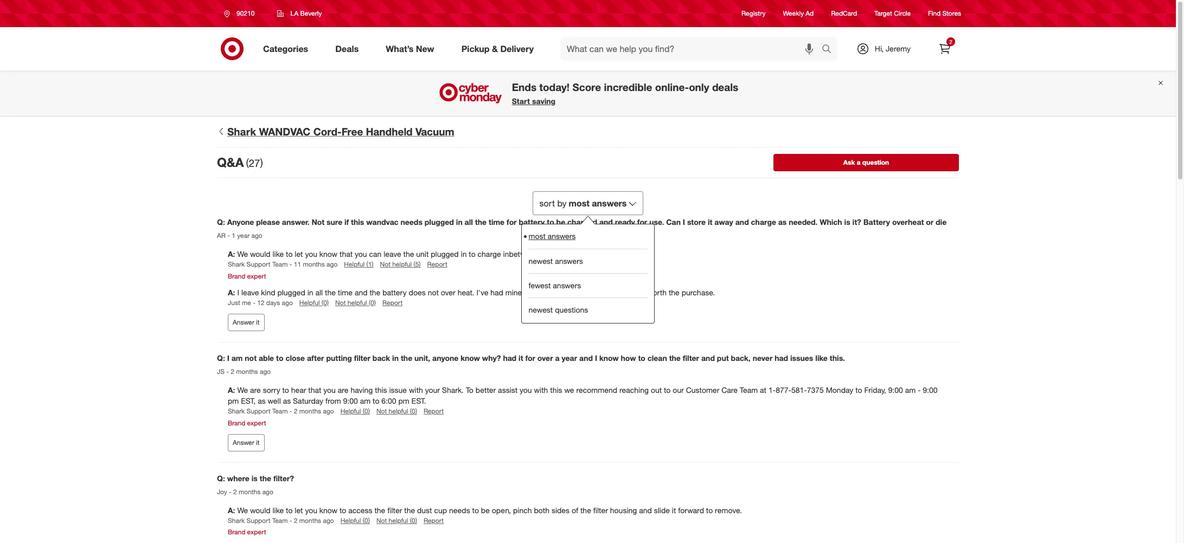 Task type: vqa. For each thing, say whether or not it's contained in the screenshot.
'a: i leave kind plugged in all the time and the battery does not over heat. i've had mine for about a year and so far it's been worth the purchase.'
yes



Task type: describe. For each thing, give the bounding box(es) containing it.
not helpful  (5)
[[380, 261, 421, 269]]

needed.
[[789, 218, 818, 227]]

what's new link
[[377, 37, 448, 61]]

mine
[[506, 288, 522, 297]]

0 vertical spatial not helpful  (0)
[[336, 299, 376, 307]]

1 vertical spatial battery
[[383, 288, 407, 297]]

answer for a:
[[233, 319, 254, 327]]

answer it button for shark support team - 2 months ago
[[228, 435, 265, 452]]

for up inbetween
[[507, 218, 517, 227]]

newest questions
[[529, 305, 588, 315]]

and left ready
[[600, 218, 613, 227]]

report button for we would like to let you know to access the filter the dust cup needs to be open, pinch both sides of the filter housing and slide it forward to remove.
[[424, 517, 444, 526]]

had for mine
[[491, 288, 504, 297]]

it inside q: i am not able to close after putting filter back in the unit, anyone know why? had it for over a year and i know how to clean the filter and put back, never had issues like this. js - 2 months ago
[[519, 354, 524, 363]]

ar
[[217, 232, 226, 240]]

a: we would like to let you know to access the filter the dust cup needs to be open, pinch both sides of the filter housing and slide it forward to remove.
[[228, 507, 742, 516]]

a: we would like to let you know that you can leave the unit plugged in to charge inbetween uses.
[[228, 250, 559, 259]]

charged
[[568, 218, 598, 227]]

open,
[[492, 507, 511, 516]]

not helpful  (0) button for we would like to let you know to access the filter the dust cup needs to be open, pinch both sides of the filter housing and slide it forward to remove.
[[377, 517, 417, 526]]

deals
[[713, 81, 739, 94]]

i left how at the bottom right of the page
[[595, 354, 598, 363]]

report button for we would like to let you know that you can leave the unit plugged in to charge inbetween uses.
[[428, 260, 448, 270]]

had for it
[[503, 354, 517, 363]]

0 vertical spatial most
[[569, 198, 590, 209]]

you right assist
[[520, 386, 532, 395]]

put
[[718, 354, 729, 363]]

la beverly button
[[271, 4, 329, 23]]

i inside q: anyone please answer. not sure if this wandvac needs plugged in all the time for battery to be charged and ready for use. can i store it away and charge as needed. which is it? battery overheat or die ar - 1 year ago
[[683, 218, 686, 227]]

months inside q: where is the filter? joy - 2 months ago
[[239, 489, 261, 497]]

1 vertical spatial am
[[906, 386, 916, 395]]

2 horizontal spatial 9:00
[[924, 386, 938, 395]]

why?
[[482, 354, 501, 363]]

purchase.
[[682, 288, 715, 297]]

shark.
[[442, 386, 464, 395]]

it's
[[616, 288, 626, 297]]

and down helpful  (1) button
[[355, 288, 368, 297]]

shark for we are sorry to hear that you are having this issue with your shark. to better assist you with this we recommend reaching out to our customer care team at 1-877-581-7375 monday to friday, 9:00 am - 9:00 pm est, as well as saturday from 9:00 am to 6:00 pm est.
[[228, 408, 245, 416]]

filter left dust
[[388, 507, 402, 516]]

for inside q: i am not able to close after putting filter back in the unit, anyone know why? had it for over a year and i know how to clean the filter and put back, never had issues like this. js - 2 months ago
[[526, 354, 536, 363]]

stores
[[943, 9, 962, 18]]

11
[[294, 261, 301, 269]]

1 horizontal spatial 9:00
[[889, 386, 904, 395]]

2 are from the left
[[338, 386, 349, 395]]

it right the slide
[[672, 507, 677, 516]]

had right never
[[775, 354, 789, 363]]

it?
[[853, 218, 862, 227]]

not helpful  (5) button
[[380, 260, 421, 270]]

and right away
[[736, 218, 749, 227]]

it up q: where is the filter? joy - 2 months ago
[[256, 439, 260, 447]]

report down not helpful  (5) button
[[383, 299, 403, 307]]

not inside q: anyone please answer. not sure if this wandvac needs plugged in all the time for battery to be charged and ready for use. can i store it away and charge as needed. which is it? battery overheat or die ar - 1 year ago
[[312, 218, 325, 227]]

you for having
[[324, 386, 336, 395]]

putting
[[326, 354, 352, 363]]

find stores
[[929, 9, 962, 18]]

filter?
[[274, 474, 294, 483]]

to left open,
[[473, 507, 479, 516]]

newest answers link
[[529, 249, 648, 273]]

just
[[228, 299, 240, 307]]

and left the slide
[[640, 507, 652, 516]]

q: for q: i am not able to close after putting filter back in the unit, anyone know why? had it for over a year and i know how to clean the filter and put back, never had issues like this.
[[217, 354, 225, 363]]

- down filter?
[[290, 517, 292, 526]]

a: for a: we would like to let you know to access the filter the dust cup needs to be open, pinch both sides of the filter housing and slide it forward to remove.
[[228, 507, 235, 516]]

12
[[257, 299, 265, 307]]

fewest
[[529, 281, 551, 290]]

handheld
[[366, 125, 413, 138]]

answer for shark support team - 2 months ago
[[233, 439, 254, 447]]

clean
[[648, 354, 668, 363]]

by
[[558, 198, 567, 209]]

1 pm from the left
[[228, 397, 239, 406]]

expert for we would like to let you know to access the filter the dust cup needs to be open, pinch both sides of the filter housing and slide it forward to remove.
[[247, 529, 266, 537]]

slide
[[654, 507, 670, 516]]

2 down filter?
[[294, 517, 298, 526]]

beverly
[[300, 9, 322, 17]]

never
[[753, 354, 773, 363]]

0 vertical spatial leave
[[384, 250, 401, 259]]

battery inside q: anyone please answer. not sure if this wandvac needs plugged in all the time for battery to be charged and ready for use. can i store it away and charge as needed. which is it? battery overheat or die ar - 1 year ago
[[519, 218, 545, 227]]

q: for q: where is the filter?
[[217, 474, 225, 483]]

brand for we would like to let you know that you can leave the unit plugged in to charge inbetween uses.
[[228, 272, 246, 280]]

- left the '11'
[[290, 261, 292, 269]]

cup
[[434, 507, 447, 516]]

&
[[492, 43, 498, 54]]

(1)
[[367, 261, 374, 269]]

fewest answers
[[529, 281, 581, 290]]

- inside q: where is the filter? joy - 2 months ago
[[229, 489, 232, 497]]

7375
[[808, 386, 824, 395]]

saving
[[532, 97, 556, 106]]

newest for newest answers
[[529, 257, 553, 266]]

charge inside q: anyone please answer. not sure if this wandvac needs plugged in all the time for battery to be charged and ready for use. can i store it away and charge as needed. which is it? battery overheat or die ar - 1 year ago
[[752, 218, 777, 227]]

0 horizontal spatial time
[[338, 288, 353, 297]]

cyber monday target deals image
[[438, 80, 504, 106]]

not helpful  (0) for we would like to let you know to access the filter the dust cup needs to be open, pinch both sides of the filter housing and slide it forward to remove.
[[377, 517, 417, 526]]

1 vertical spatial be
[[481, 507, 490, 516]]

not for we would like to let you know that you can leave the unit plugged in to charge inbetween uses.
[[380, 261, 391, 269]]

q: for q: anyone please answer. not sure if this wandvac needs plugged in all the time for battery to be charged and ready for use. can i store it away and charge as needed. which is it? battery overheat or die
[[217, 218, 225, 227]]

your
[[425, 386, 440, 395]]

report for we are sorry to hear that you are having this issue with your shark. to better assist you with this we recommend reaching out to our customer care team at 1-877-581-7375 monday to friday, 9:00 am - 9:00 pm est, as well as saturday from 9:00 am to 6:00 pm est.
[[424, 408, 444, 416]]

and up recommend
[[580, 354, 593, 363]]

and left so in the bottom of the page
[[580, 288, 593, 297]]

helpful  (0) button for we would like to let you know to access the filter the dust cup needs to be open, pinch both sides of the filter housing and slide it forward to remove.
[[341, 517, 370, 526]]

can
[[369, 250, 382, 259]]

ago inside q: anyone please answer. not sure if this wandvac needs plugged in all the time for battery to be charged and ready for use. can i store it away and charge as needed. which is it? battery overheat or die ar - 1 year ago
[[252, 232, 263, 240]]

joy
[[217, 489, 227, 497]]

which
[[820, 218, 843, 227]]

you up 'helpful  (1)'
[[355, 250, 367, 259]]

monday
[[827, 386, 854, 395]]

answers up ready
[[592, 198, 627, 209]]

you for that
[[305, 250, 318, 259]]

unit,
[[415, 354, 431, 363]]

answer it for shark support team - 2 months ago
[[233, 439, 260, 447]]

0 vertical spatial that
[[340, 250, 353, 259]]

q&a
[[217, 155, 244, 170]]

newest answers
[[529, 257, 583, 266]]

friday,
[[865, 386, 887, 395]]

hear
[[291, 386, 306, 395]]

target circle
[[875, 9, 911, 18]]

(
[[246, 157, 249, 170]]

start
[[512, 97, 530, 106]]

sure
[[327, 218, 343, 227]]

year for the
[[564, 288, 578, 297]]

team for we would like to let you know that you can leave the unit plugged in to charge inbetween uses.
[[272, 261, 288, 269]]

a inside button
[[857, 158, 861, 167]]

2 inside q: where is the filter? joy - 2 months ago
[[233, 489, 237, 497]]

overheat
[[893, 218, 925, 227]]

to right out at the right of the page
[[664, 386, 671, 395]]

0 vertical spatial over
[[441, 288, 456, 297]]

to left 6:00
[[373, 397, 380, 406]]

days
[[266, 299, 280, 307]]

0 vertical spatial not
[[428, 288, 439, 297]]

know left why?
[[461, 354, 480, 363]]

know left how at the bottom right of the page
[[600, 354, 619, 363]]

find
[[929, 9, 941, 18]]

to left "hear"
[[283, 386, 289, 395]]

categories link
[[254, 37, 322, 61]]

helpful  (1) button
[[344, 260, 374, 270]]

sort by most answers
[[540, 198, 627, 209]]

2 vertical spatial plugged
[[278, 288, 306, 297]]

answer it button for a:
[[228, 314, 265, 332]]

the inside q: anyone please answer. not sure if this wandvac needs plugged in all the time for battery to be charged and ready for use. can i store it away and charge as needed. which is it? battery overheat or die ar - 1 year ago
[[475, 218, 487, 227]]

not for we would like to let you know to access the filter the dust cup needs to be open, pinch both sides of the filter housing and slide it forward to remove.
[[377, 517, 387, 526]]

ends today! score incredible online-only deals start saving
[[512, 81, 739, 106]]

you for to
[[305, 507, 318, 516]]

let for that
[[295, 250, 303, 259]]

team for we would like to let you know to access the filter the dust cup needs to be open, pinch both sides of the filter housing and slide it forward to remove.
[[272, 517, 288, 526]]

1 vertical spatial needs
[[449, 507, 470, 516]]

2 with from the left
[[534, 386, 548, 395]]

like inside q: i am not able to close after putting filter back in the unit, anyone know why? had it for over a year and i know how to clean the filter and put back, never had issues like this. js - 2 months ago
[[816, 354, 828, 363]]

kind
[[261, 288, 275, 297]]

heat.
[[458, 288, 475, 297]]

q: where is the filter? joy - 2 months ago
[[217, 474, 294, 497]]

est.
[[412, 397, 427, 406]]

for left use.
[[638, 218, 648, 227]]

anyone
[[227, 218, 254, 227]]

ago inside q: i am not able to close after putting filter back in the unit, anyone know why? had it for over a year and i know how to clean the filter and put back, never had issues like this. js - 2 months ago
[[260, 368, 271, 376]]

filter left back
[[354, 354, 371, 363]]

like for we would like to let you know that you can leave the unit plugged in to charge inbetween uses.
[[273, 250, 284, 259]]

team inside we are sorry to hear that you are having this issue with your shark. to better assist you with this we recommend reaching out to our customer care team at 1-877-581-7375 monday to friday, 9:00 am - 9:00 pm est, as well as saturday from 9:00 am to 6:00 pm est.
[[740, 386, 758, 395]]

to right how at the bottom right of the page
[[639, 354, 646, 363]]

helpful right days
[[300, 299, 320, 307]]

filter left the "put"
[[683, 354, 700, 363]]

helpful for we would like to let you know to access the filter the dust cup needs to be open, pinch both sides of the filter housing and slide it forward to remove.
[[341, 517, 361, 526]]

shark for we would like to let you know that you can leave the unit plugged in to charge inbetween uses.
[[228, 261, 245, 269]]

search
[[817, 44, 843, 55]]

brand expert for we are sorry to hear that you are having this issue with your shark. to better assist you with this we recommend reaching out to our customer care team at 1-877-581-7375 monday to friday, 9:00 am - 9:00 pm est, as well as saturday from 9:00 am to 6:00 pm est.
[[228, 419, 266, 427]]

0 vertical spatial not helpful  (0) button
[[336, 298, 376, 308]]

to right able
[[276, 354, 284, 363]]

support for we would like to let you know that you can leave the unit plugged in to charge inbetween uses.
[[247, 261, 271, 269]]

pickup & delivery link
[[453, 37, 548, 61]]

redcard link
[[832, 9, 858, 18]]

to right forward on the bottom of the page
[[707, 507, 713, 516]]

remove.
[[715, 507, 742, 516]]

shark support team - 2 months ago for we are sorry to hear that you are having this issue with your shark. to better assist you with this we recommend reaching out to our customer care team at 1-877-581-7375 monday to friday, 9:00 am - 9:00 pm est, as well as saturday from 9:00 am to 6:00 pm est.
[[228, 408, 334, 416]]

back,
[[731, 354, 751, 363]]

q: i am not able to close after putting filter back in the unit, anyone know why? had it for over a year and i know how to clean the filter and put back, never had issues like this. js - 2 months ago
[[217, 354, 846, 376]]

1-
[[769, 386, 776, 395]]

it inside q: anyone please answer. not sure if this wandvac needs plugged in all the time for battery to be charged and ready for use. can i store it away and charge as needed. which is it? battery overheat or die ar - 1 year ago
[[708, 218, 713, 227]]

helpful  (0) for we would like to let you know to access the filter the dust cup needs to be open, pinch both sides of the filter housing and slide it forward to remove.
[[341, 517, 370, 526]]

anyone
[[433, 354, 459, 363]]

know left access
[[320, 507, 338, 516]]

report button down not helpful  (5) button
[[383, 298, 403, 308]]



Task type: locate. For each thing, give the bounding box(es) containing it.
to
[[547, 218, 555, 227], [286, 250, 293, 259], [469, 250, 476, 259], [276, 354, 284, 363], [639, 354, 646, 363], [283, 386, 289, 395], [664, 386, 671, 395], [856, 386, 863, 395], [373, 397, 380, 406], [286, 507, 293, 516], [340, 507, 347, 516], [473, 507, 479, 516], [707, 507, 713, 516]]

3 a: from the top
[[228, 386, 237, 395]]

1 horizontal spatial are
[[338, 386, 349, 395]]

1 newest from the top
[[529, 257, 553, 266]]

answer it for a:
[[233, 319, 260, 327]]

to down filter?
[[286, 507, 293, 516]]

1 answer it from the top
[[233, 319, 260, 327]]

to up shark support team - 11 months ago
[[286, 250, 293, 259]]

shark up q&a ( 27 )
[[227, 125, 256, 138]]

brand for we are sorry to hear that you are having this issue with your shark. to better assist you with this we recommend reaching out to our customer care team at 1-877-581-7375 monday to friday, 9:00 am - 9:00 pm est, as well as saturday from 9:00 am to 6:00 pm est.
[[228, 419, 246, 427]]

like left this.
[[816, 354, 828, 363]]

0 horizontal spatial is
[[252, 474, 258, 483]]

1 vertical spatial over
[[538, 354, 553, 363]]

i left able
[[227, 354, 230, 363]]

brand expert down est,
[[228, 419, 266, 427]]

a: down where
[[228, 507, 235, 516]]

0 vertical spatial answer
[[233, 319, 254, 327]]

1 answer it button from the top
[[228, 314, 265, 332]]

answer it up where
[[233, 439, 260, 447]]

only
[[689, 81, 710, 94]]

answers for fewest answers
[[553, 281, 581, 290]]

2 a: from the top
[[228, 288, 235, 297]]

this
[[351, 218, 364, 227], [375, 386, 387, 395], [551, 386, 563, 395]]

q: inside q: where is the filter? joy - 2 months ago
[[217, 474, 225, 483]]

0 vertical spatial helpful  (0) button
[[300, 298, 329, 308]]

with
[[409, 386, 423, 395], [534, 386, 548, 395]]

a inside q: i am not able to close after putting filter back in the unit, anyone know why? had it for over a year and i know how to clean the filter and put back, never had issues like this. js - 2 months ago
[[556, 354, 560, 363]]

you
[[305, 250, 318, 259], [355, 250, 367, 259], [324, 386, 336, 395], [520, 386, 532, 395], [305, 507, 318, 516]]

0 vertical spatial year
[[237, 232, 250, 240]]

1 vertical spatial shark support team - 2 months ago
[[228, 517, 334, 526]]

expert down q: where is the filter? joy - 2 months ago
[[247, 529, 266, 537]]

issue
[[389, 386, 407, 395]]

is right where
[[252, 474, 258, 483]]

report button down the cup at bottom
[[424, 517, 444, 526]]

time up inbetween
[[489, 218, 505, 227]]

newest up fewest at left
[[529, 257, 553, 266]]

like for we would like to let you know to access the filter the dust cup needs to be open, pinch both sides of the filter housing and slide it forward to remove.
[[273, 507, 284, 516]]

out
[[651, 386, 662, 395]]

be left open,
[[481, 507, 490, 516]]

to left access
[[340, 507, 347, 516]]

me
[[242, 299, 251, 307]]

year up we
[[562, 354, 578, 363]]

90210
[[237, 9, 255, 17]]

battery down the sort
[[519, 218, 545, 227]]

q: inside q: anyone please answer. not sure if this wandvac needs plugged in all the time for battery to be charged and ready for use. can i store it away and charge as needed. which is it? battery overheat or die ar - 1 year ago
[[217, 218, 225, 227]]

reaching
[[620, 386, 649, 395]]

and left the "put"
[[702, 354, 715, 363]]

filter
[[354, 354, 371, 363], [683, 354, 700, 363], [388, 507, 402, 516], [594, 507, 608, 516]]

am down having
[[360, 397, 371, 406]]

a for filter
[[556, 354, 560, 363]]

shark for we would like to let you know to access the filter the dust cup needs to be open, pinch both sides of the filter housing and slide it forward to remove.
[[228, 517, 245, 526]]

time inside q: anyone please answer. not sure if this wandvac needs plugged in all the time for battery to be charged and ready for use. can i store it away and charge as needed. which is it? battery overheat or die ar - 1 year ago
[[489, 218, 505, 227]]

2 support from the top
[[247, 408, 271, 416]]

0 horizontal spatial most
[[529, 232, 546, 241]]

1 vertical spatial we
[[237, 386, 248, 395]]

0 horizontal spatial as
[[258, 397, 266, 406]]

not inside button
[[380, 261, 391, 269]]

plugged up days
[[278, 288, 306, 297]]

90210 button
[[217, 4, 266, 23]]

shark support team - 11 months ago
[[228, 261, 338, 269]]

most right 'by'
[[569, 198, 590, 209]]

shark support team - 2 months ago
[[228, 408, 334, 416], [228, 517, 334, 526]]

1 horizontal spatial that
[[340, 250, 353, 259]]

is inside q: anyone please answer. not sure if this wandvac needs plugged in all the time for battery to be charged and ready for use. can i store it away and charge as needed. which is it? battery overheat or die ar - 1 year ago
[[845, 218, 851, 227]]

2 right joy
[[233, 489, 237, 497]]

0 vertical spatial is
[[845, 218, 851, 227]]

we down anyone
[[237, 250, 248, 259]]

die
[[936, 218, 947, 227]]

0 vertical spatial am
[[232, 354, 243, 363]]

0 vertical spatial like
[[273, 250, 284, 259]]

q: anyone please answer. not sure if this wandvac needs plugged in all the time for battery to be charged and ready for use. can i store it away and charge as needed. which is it? battery overheat or die ar - 1 year ago
[[217, 218, 947, 240]]

0 horizontal spatial this
[[351, 218, 364, 227]]

would for we would like to let you know to access the filter the dust cup needs to be open, pinch both sides of the filter housing and slide it forward to remove.
[[250, 507, 271, 516]]

the inside q: where is the filter? joy - 2 months ago
[[260, 474, 271, 483]]

0 horizontal spatial am
[[232, 354, 243, 363]]

4 a: from the top
[[228, 507, 235, 516]]

answer
[[233, 319, 254, 327], [233, 439, 254, 447]]

please
[[256, 218, 280, 227]]

close
[[286, 354, 305, 363]]

care
[[722, 386, 738, 395]]

newest questions link
[[529, 298, 648, 322]]

not left able
[[245, 354, 257, 363]]

had right why?
[[503, 354, 517, 363]]

filter left housing
[[594, 507, 608, 516]]

1 we from the top
[[237, 250, 248, 259]]

2 shark support team - 2 months ago from the top
[[228, 517, 334, 526]]

ago inside q: where is the filter? joy - 2 months ago
[[263, 489, 274, 497]]

- down "hear"
[[290, 408, 292, 416]]

1 answer from the top
[[233, 319, 254, 327]]

helpful for we would like to let you know that you can leave the unit plugged in to charge inbetween uses.
[[393, 261, 412, 269]]

2 down stores on the top right
[[950, 39, 953, 45]]

assist
[[498, 386, 518, 395]]

3 q: from the top
[[217, 474, 225, 483]]

helpful for we are sorry to hear that you are having this issue with your shark. to better assist you with this we recommend reaching out to our customer care team at 1-877-581-7375 monday to friday, 9:00 am - 9:00 pm est, as well as saturday from 9:00 am to 6:00 pm est.
[[341, 408, 361, 416]]

months for we would like to let you know to access the filter the dust cup needs to be open, pinch both sides of the filter housing and slide it forward to remove.
[[300, 517, 321, 526]]

you up the from
[[324, 386, 336, 395]]

- inside q: anyone please answer. not sure if this wandvac needs plugged in all the time for battery to be charged and ready for use. can i store it away and charge as needed. which is it? battery overheat or die ar - 1 year ago
[[228, 232, 230, 240]]

support for we would like to let you know to access the filter the dust cup needs to be open, pinch both sides of the filter housing and slide it forward to remove.
[[247, 517, 271, 526]]

1 vertical spatial let
[[295, 507, 303, 516]]

we
[[565, 386, 575, 395]]

plugged up unit
[[425, 218, 454, 227]]

is
[[845, 218, 851, 227], [252, 474, 258, 483]]

0 horizontal spatial charge
[[478, 250, 501, 259]]

1 horizontal spatial am
[[360, 397, 371, 406]]

1 vertical spatial expert
[[247, 419, 266, 427]]

answers up uses. on the left top of the page
[[548, 232, 576, 241]]

2 expert from the top
[[247, 419, 266, 427]]

jeremy
[[886, 44, 911, 53]]

0 vertical spatial let
[[295, 250, 303, 259]]

1 horizontal spatial as
[[283, 397, 291, 406]]

2 down saturday
[[294, 408, 298, 416]]

0 vertical spatial needs
[[401, 218, 423, 227]]

0 horizontal spatial are
[[250, 386, 261, 395]]

year inside q: i am not able to close after putting filter back in the unit, anyone know why? had it for over a year and i know how to clean the filter and put back, never had issues like this. js - 2 months ago
[[562, 354, 578, 363]]

1 let from the top
[[295, 250, 303, 259]]

helpful  (0) right days
[[300, 299, 329, 307]]

a: for a:
[[228, 386, 237, 395]]

1 vertical spatial answer
[[233, 439, 254, 447]]

over inside q: i am not able to close after putting filter back in the unit, anyone know why? had it for over a year and i know how to clean the filter and put back, never had issues like this. js - 2 months ago
[[538, 354, 553, 363]]

brand expert for we would like to let you know that you can leave the unit plugged in to charge inbetween uses.
[[228, 272, 266, 280]]

brand down est,
[[228, 419, 246, 427]]

2 answer it from the top
[[233, 439, 260, 447]]

had right i've
[[491, 288, 504, 297]]

1 horizontal spatial leave
[[384, 250, 401, 259]]

1 vertical spatial newest
[[529, 305, 553, 315]]

0 vertical spatial answer it
[[233, 319, 260, 327]]

3 we from the top
[[237, 507, 248, 516]]

(5)
[[414, 261, 421, 269]]

battery left does
[[383, 288, 407, 297]]

new
[[416, 43, 435, 54]]

1 vertical spatial most
[[529, 232, 546, 241]]

not helpful  (0) for we are sorry to hear that you are having this issue with your shark. to better assist you with this we recommend reaching out to our customer care team at 1-877-581-7375 monday to friday, 9:00 am - 9:00 pm est, as well as saturday from 9:00 am to 6:00 pm est.
[[377, 408, 417, 416]]

0 horizontal spatial 9:00
[[343, 397, 358, 406]]

can
[[667, 218, 681, 227]]

0 vertical spatial battery
[[519, 218, 545, 227]]

2 newest from the top
[[529, 305, 553, 315]]

like down filter?
[[273, 507, 284, 516]]

over left heat. on the left of the page
[[441, 288, 456, 297]]

to inside q: anyone please answer. not sure if this wandvac needs plugged in all the time for battery to be charged and ready for use. can i store it away and charge as needed. which is it? battery overheat or die ar - 1 year ago
[[547, 218, 555, 227]]

1 shark support team - 2 months ago from the top
[[228, 408, 334, 416]]

1 vertical spatial q:
[[217, 354, 225, 363]]

helpful  (0) down access
[[341, 517, 370, 526]]

leave up not helpful  (5)
[[384, 250, 401, 259]]

am left able
[[232, 354, 243, 363]]

ends
[[512, 81, 537, 94]]

js
[[217, 368, 225, 376]]

1 vertical spatial like
[[816, 354, 828, 363]]

1 vertical spatial helpful  (0)
[[341, 408, 370, 416]]

as right "well" at the bottom left
[[283, 397, 291, 406]]

3 brand expert from the top
[[228, 529, 266, 537]]

be inside q: anyone please answer. not sure if this wandvac needs plugged in all the time for battery to be charged and ready for use. can i store it away and charge as needed. which is it? battery overheat or die ar - 1 year ago
[[557, 218, 566, 227]]

1
[[232, 232, 236, 240]]

for right why?
[[526, 354, 536, 363]]

i up just
[[237, 288, 239, 297]]

1 horizontal spatial all
[[465, 218, 473, 227]]

3 expert from the top
[[247, 529, 266, 537]]

deals link
[[326, 37, 373, 61]]

q: inside q: i am not able to close after putting filter back in the unit, anyone know why? had it for over a year and i know how to clean the filter and put back, never had issues like this. js - 2 months ago
[[217, 354, 225, 363]]

0 vertical spatial would
[[250, 250, 271, 259]]

a:
[[228, 250, 235, 259], [228, 288, 235, 297], [228, 386, 237, 395], [228, 507, 235, 516]]

2 answer it button from the top
[[228, 435, 265, 452]]

2 vertical spatial am
[[360, 397, 371, 406]]

score
[[573, 81, 602, 94]]

a: for a: i leave kind plugged in all the time and the battery does not over heat. i've had mine for about a year and so far it's been worth the purchase.
[[228, 288, 235, 297]]

1 horizontal spatial not
[[428, 288, 439, 297]]

0 vertical spatial support
[[247, 261, 271, 269]]

in inside q: anyone please answer. not sure if this wandvac needs plugged in all the time for battery to be charged and ready for use. can i store it away and charge as needed. which is it? battery overheat or die ar - 1 year ago
[[456, 218, 463, 227]]

a right ask
[[857, 158, 861, 167]]

hi,
[[875, 44, 884, 53]]

answers up questions
[[553, 281, 581, 290]]

not inside q: i am not able to close after putting filter back in the unit, anyone know why? had it for over a year and i know how to clean the filter and put back, never had issues like this. js - 2 months ago
[[245, 354, 257, 363]]

brand for we would like to let you know to access the filter the dust cup needs to be open, pinch both sides of the filter housing and slide it forward to remove.
[[228, 529, 246, 537]]

most answers link
[[529, 225, 648, 249]]

year for back
[[562, 354, 578, 363]]

1 vertical spatial plugged
[[431, 250, 459, 259]]

2 horizontal spatial as
[[779, 218, 787, 227]]

1 vertical spatial not helpful  (0) button
[[377, 407, 417, 417]]

0 horizontal spatial over
[[441, 288, 456, 297]]

2 brand expert from the top
[[228, 419, 266, 427]]

0 horizontal spatial be
[[481, 507, 490, 516]]

months for we are sorry to hear that you are having this issue with your shark. to better assist you with this we recommend reaching out to our customer care team at 1-877-581-7375 monday to friday, 9:00 am - 9:00 pm est, as well as saturday from 9:00 am to 6:00 pm est.
[[300, 408, 321, 416]]

are up est,
[[250, 386, 261, 395]]

answers for most answers
[[548, 232, 576, 241]]

search button
[[817, 37, 843, 63]]

a up we are sorry to hear that you are having this issue with your shark. to better assist you with this we recommend reaching out to our customer care team at 1-877-581-7375 monday to friday, 9:00 am - 9:00 pm est, as well as saturday from 9:00 am to 6:00 pm est.
[[556, 354, 560, 363]]

report down the cup at bottom
[[424, 517, 444, 526]]

0 vertical spatial be
[[557, 218, 566, 227]]

1 horizontal spatial with
[[534, 386, 548, 395]]

team left the '11'
[[272, 261, 288, 269]]

helpful  (0) for we are sorry to hear that you are having this issue with your shark. to better assist you with this we recommend reaching out to our customer care team at 1-877-581-7375 monday to friday, 9:00 am - 9:00 pm est, as well as saturday from 9:00 am to 6:00 pm est.
[[341, 408, 370, 416]]

sorry
[[263, 386, 280, 395]]

0 vertical spatial helpful  (0)
[[300, 299, 329, 307]]

0 vertical spatial shark support team - 2 months ago
[[228, 408, 334, 416]]

months for we would like to let you know that you can leave the unit plugged in to charge inbetween uses.
[[303, 261, 325, 269]]

1 with from the left
[[409, 386, 423, 395]]

1 would from the top
[[250, 250, 271, 259]]

fewest answers link
[[529, 273, 648, 298]]

like up shark support team - 11 months ago
[[273, 250, 284, 259]]

1 vertical spatial is
[[252, 474, 258, 483]]

1 horizontal spatial needs
[[449, 507, 470, 516]]

2 vertical spatial brand
[[228, 529, 246, 537]]

registry link
[[742, 9, 766, 18]]

battery
[[519, 218, 545, 227], [383, 288, 407, 297]]

2 answer from the top
[[233, 439, 254, 447]]

1 horizontal spatial be
[[557, 218, 566, 227]]

weekly ad link
[[784, 9, 814, 18]]

for right mine
[[524, 288, 533, 297]]

0 vertical spatial plugged
[[425, 218, 454, 227]]

as
[[779, 218, 787, 227], [258, 397, 266, 406], [283, 397, 291, 406]]

0 vertical spatial newest
[[529, 257, 553, 266]]

team for we are sorry to hear that you are having this issue with your shark. to better assist you with this we recommend reaching out to our customer care team at 1-877-581-7375 monday to friday, 9:00 am - 9:00 pm est, as well as saturday from 9:00 am to 6:00 pm est.
[[272, 408, 288, 416]]

that inside we are sorry to hear that you are having this issue with your shark. to better assist you with this we recommend reaching out to our customer care team at 1-877-581-7375 monday to friday, 9:00 am - 9:00 pm est, as well as saturday from 9:00 am to 6:00 pm est.
[[309, 386, 322, 395]]

0 horizontal spatial that
[[309, 386, 322, 395]]

know down sure
[[320, 250, 338, 259]]

answer up where
[[233, 439, 254, 447]]

this inside q: anyone please answer. not sure if this wandvac needs plugged in all the time for battery to be charged and ready for use. can i store it away and charge as needed. which is it? battery overheat or die ar - 1 year ago
[[351, 218, 364, 227]]

how
[[621, 354, 636, 363]]

report for we would like to let you know to access the filter the dust cup needs to be open, pinch both sides of the filter housing and slide it forward to remove.
[[424, 517, 444, 526]]

877-
[[776, 386, 792, 395]]

dust
[[417, 507, 432, 516]]

- left 12
[[253, 299, 256, 307]]

helpful inside helpful  (1) button
[[344, 261, 365, 269]]

in inside q: i am not able to close after putting filter back in the unit, anyone know why? had it for over a year and i know how to clean the filter and put back, never had issues like this. js - 2 months ago
[[393, 354, 399, 363]]

does
[[409, 288, 426, 297]]

1 horizontal spatial time
[[489, 218, 505, 227]]

What can we help you find? suggestions appear below search field
[[561, 37, 825, 61]]

report for we would like to let you know that you can leave the unit plugged in to charge inbetween uses.
[[428, 261, 448, 269]]

1 expert from the top
[[247, 272, 266, 280]]

is inside q: where is the filter? joy - 2 months ago
[[252, 474, 258, 483]]

hi, jeremy
[[875, 44, 911, 53]]

plugged right unit
[[431, 250, 459, 259]]

1 horizontal spatial most
[[569, 198, 590, 209]]

1 horizontal spatial is
[[845, 218, 851, 227]]

0 vertical spatial expert
[[247, 272, 266, 280]]

expert for we would like to let you know that you can leave the unit plugged in to charge inbetween uses.
[[247, 272, 266, 280]]

expert
[[247, 272, 266, 280], [247, 419, 266, 427], [247, 529, 266, 537]]

2 inside "2" link
[[950, 39, 953, 45]]

shark down est,
[[228, 408, 245, 416]]

1 horizontal spatial this
[[375, 386, 387, 395]]

both
[[534, 507, 550, 516]]

2 let from the top
[[295, 507, 303, 516]]

pm left est,
[[228, 397, 239, 406]]

helpful down access
[[341, 517, 361, 526]]

1 vertical spatial that
[[309, 386, 322, 395]]

1 q: from the top
[[217, 218, 225, 227]]

it down just me - 12 days ago
[[256, 319, 260, 327]]

to left the friday,
[[856, 386, 863, 395]]

1 support from the top
[[247, 261, 271, 269]]

plugged inside q: anyone please answer. not sure if this wandvac needs plugged in all the time for battery to be charged and ready for use. can i store it away and charge as needed. which is it? battery overheat or die ar - 1 year ago
[[425, 218, 454, 227]]

report
[[428, 261, 448, 269], [383, 299, 403, 307], [424, 408, 444, 416], [424, 517, 444, 526]]

shark support team - 2 months ago down filter?
[[228, 517, 334, 526]]

not for we are sorry to hear that you are having this issue with your shark. to better assist you with this we recommend reaching out to our customer care team at 1-877-581-7375 monday to friday, 9:00 am - 9:00 pm est, as well as saturday from 9:00 am to 6:00 pm est.
[[377, 408, 387, 416]]

1 vertical spatial not helpful  (0)
[[377, 408, 417, 416]]

i
[[683, 218, 686, 227], [237, 288, 239, 297], [227, 354, 230, 363], [595, 354, 598, 363]]

where
[[227, 474, 250, 483]]

a: up just
[[228, 288, 235, 297]]

would up shark support team - 11 months ago
[[250, 250, 271, 259]]

helpful for we would like to let you know that you can leave the unit plugged in to charge inbetween uses.
[[344, 261, 365, 269]]

with down q: i am not able to close after putting filter back in the unit, anyone know why? had it for over a year and i know how to clean the filter and put back, never had issues like this. js - 2 months ago
[[534, 386, 548, 395]]

1 vertical spatial support
[[247, 408, 271, 416]]

months inside q: i am not able to close after putting filter back in the unit, anyone know why? had it for over a year and i know how to clean the filter and put back, never had issues like this. js - 2 months ago
[[236, 368, 258, 376]]

answer it button
[[228, 314, 265, 332], [228, 435, 265, 452]]

1 horizontal spatial charge
[[752, 218, 777, 227]]

2 would from the top
[[250, 507, 271, 516]]

- inside q: i am not able to close after putting filter back in the unit, anyone know why? had it for over a year and i know how to clean the filter and put back, never had issues like this. js - 2 months ago
[[227, 368, 229, 376]]

2 inside q: i am not able to close after putting filter back in the unit, anyone know why? had it for over a year and i know how to clean the filter and put back, never had issues like this. js - 2 months ago
[[231, 368, 235, 376]]

answers
[[592, 198, 627, 209], [548, 232, 576, 241], [555, 257, 583, 266], [553, 281, 581, 290]]

1 vertical spatial helpful  (0) button
[[341, 407, 370, 417]]

to
[[466, 386, 474, 395]]

2 vertical spatial helpful  (0) button
[[341, 517, 370, 526]]

we for we would like to let you know that you can leave the unit plugged in to charge inbetween uses.
[[237, 250, 248, 259]]

2 brand from the top
[[228, 419, 246, 427]]

0 vertical spatial answer it button
[[228, 314, 265, 332]]

cord-
[[314, 125, 342, 138]]

helpful  (0) button for we are sorry to hear that you are having this issue with your shark. to better assist you with this we recommend reaching out to our customer care team at 1-877-581-7375 monday to friday, 9:00 am - 9:00 pm est, as well as saturday from 9:00 am to 6:00 pm est.
[[341, 407, 370, 417]]

registry
[[742, 9, 766, 18]]

been
[[628, 288, 646, 297]]

needs inside q: anyone please answer. not sure if this wandvac needs plugged in all the time for battery to be charged and ready for use. can i store it away and charge as needed. which is it? battery overheat or die ar - 1 year ago
[[401, 218, 423, 227]]

answers up fewest answers
[[555, 257, 583, 266]]

target
[[875, 9, 893, 18]]

most
[[569, 198, 590, 209], [529, 232, 546, 241]]

report button for we are sorry to hear that you are having this issue with your shark. to better assist you with this we recommend reaching out to our customer care team at 1-877-581-7375 monday to friday, 9:00 am - 9:00 pm est, as well as saturday from 9:00 am to 6:00 pm est.
[[424, 407, 444, 417]]

shark support team - 2 months ago down "well" at the bottom left
[[228, 408, 334, 416]]

2 q: from the top
[[217, 354, 225, 363]]

1 horizontal spatial battery
[[519, 218, 545, 227]]

answer it
[[233, 319, 260, 327], [233, 439, 260, 447]]

2 pm from the left
[[399, 397, 410, 406]]

1 vertical spatial answer it
[[233, 439, 260, 447]]

delivery
[[501, 43, 534, 54]]

2 vertical spatial a
[[556, 354, 560, 363]]

know
[[320, 250, 338, 259], [461, 354, 480, 363], [600, 354, 619, 363], [320, 507, 338, 516]]

as left the needed.
[[779, 218, 787, 227]]

2 we from the top
[[237, 386, 248, 395]]

1 vertical spatial a
[[557, 288, 561, 297]]

able
[[259, 354, 274, 363]]

a: for a: we would like to let you know that you can leave the unit plugged in to charge inbetween uses.
[[228, 250, 235, 259]]

- inside we are sorry to hear that you are having this issue with your shark. to better assist you with this we recommend reaching out to our customer care team at 1-877-581-7375 monday to friday, 9:00 am - 9:00 pm est, as well as saturday from 9:00 am to 6:00 pm est.
[[918, 386, 921, 395]]

1 brand expert from the top
[[228, 272, 266, 280]]

)
[[260, 157, 263, 170]]

leave up me
[[241, 288, 259, 297]]

shark support team - 2 months ago for we would like to let you know to access the filter the dust cup needs to be open, pinch both sides of the filter housing and slide it forward to remove.
[[228, 517, 334, 526]]

year inside q: anyone please answer. not sure if this wandvac needs plugged in all the time for battery to be charged and ready for use. can i store it away and charge as needed. which is it? battery overheat or die ar - 1 year ago
[[237, 232, 250, 240]]

needs right the cup at bottom
[[449, 507, 470, 516]]

answer down me
[[233, 319, 254, 327]]

1 brand from the top
[[228, 272, 246, 280]]

vacuum
[[416, 125, 455, 138]]

0 vertical spatial brand expert
[[228, 272, 266, 280]]

our
[[673, 386, 684, 395]]

2 vertical spatial like
[[273, 507, 284, 516]]

helpful for we would like to let you know to access the filter the dust cup needs to be open, pinch both sides of the filter housing and slide it forward to remove.
[[389, 517, 408, 526]]

would for we would like to let you know that you can leave the unit plugged in to charge inbetween uses.
[[250, 250, 271, 259]]

1 vertical spatial brand expert
[[228, 419, 266, 427]]

unit
[[416, 250, 429, 259]]

you up shark support team - 11 months ago
[[305, 250, 318, 259]]

most up uses. on the left top of the page
[[529, 232, 546, 241]]

1 vertical spatial charge
[[478, 250, 501, 259]]

and
[[600, 218, 613, 227], [736, 218, 749, 227], [355, 288, 368, 297], [580, 288, 593, 297], [580, 354, 593, 363], [702, 354, 715, 363], [640, 507, 652, 516]]

3 brand from the top
[[228, 529, 246, 537]]

ad
[[806, 9, 814, 18]]

is left it?
[[845, 218, 851, 227]]

0 horizontal spatial not
[[245, 354, 257, 363]]

0 vertical spatial brand
[[228, 272, 246, 280]]

0 vertical spatial a
[[857, 158, 861, 167]]

pm down issue
[[399, 397, 410, 406]]

that up saturday
[[309, 386, 322, 395]]

helpful inside button
[[393, 261, 412, 269]]

- right the friday,
[[918, 386, 921, 395]]

0 horizontal spatial battery
[[383, 288, 407, 297]]

shark down 1
[[228, 261, 245, 269]]

am right the friday,
[[906, 386, 916, 395]]

1 a: from the top
[[228, 250, 235, 259]]

brand expert for we would like to let you know to access the filter the dust cup needs to be open, pinch both sides of the filter housing and slide it forward to remove.
[[228, 529, 266, 537]]

2 vertical spatial we
[[237, 507, 248, 516]]

la beverly
[[291, 9, 322, 17]]

so
[[595, 288, 603, 297]]

helpful  (0) button down access
[[341, 517, 370, 526]]

ask a question button
[[774, 154, 960, 171]]

expert up the kind
[[247, 272, 266, 280]]

1 vertical spatial brand
[[228, 419, 246, 427]]

not helpful  (0) button for we are sorry to hear that you are having this issue with your shark. to better assist you with this we recommend reaching out to our customer care team at 1-877-581-7375 monday to friday, 9:00 am - 9:00 pm est, as well as saturday from 9:00 am to 6:00 pm est.
[[377, 407, 417, 417]]

about
[[536, 288, 555, 297]]

1 vertical spatial time
[[338, 288, 353, 297]]

ready
[[615, 218, 636, 227]]

helpful  (0) button
[[300, 298, 329, 308], [341, 407, 370, 417], [341, 517, 370, 526]]

all
[[465, 218, 473, 227], [316, 288, 323, 297]]

1 vertical spatial answer it button
[[228, 435, 265, 452]]

a for purchase.
[[557, 288, 561, 297]]

helpful for we are sorry to hear that you are having this issue with your shark. to better assist you with this we recommend reaching out to our customer care team at 1-877-581-7375 monday to friday, 9:00 am - 9:00 pm est, as well as saturday from 9:00 am to 6:00 pm est.
[[389, 408, 408, 416]]

needs
[[401, 218, 423, 227], [449, 507, 470, 516]]

1 are from the left
[[250, 386, 261, 395]]

for
[[507, 218, 517, 227], [638, 218, 648, 227], [524, 288, 533, 297], [526, 354, 536, 363]]

a
[[857, 158, 861, 167], [557, 288, 561, 297], [556, 354, 560, 363]]

charge left inbetween
[[478, 250, 501, 259]]

2 vertical spatial q:
[[217, 474, 225, 483]]

3 support from the top
[[247, 517, 271, 526]]

support for we are sorry to hear that you are having this issue with your shark. to better assist you with this we recommend reaching out to our customer care team at 1-877-581-7375 monday to friday, 9:00 am - 9:00 pm est, as well as saturday from 9:00 am to 6:00 pm est.
[[247, 408, 271, 416]]

as left "well" at the bottom left
[[258, 397, 266, 406]]

let for to
[[295, 507, 303, 516]]

report button
[[428, 260, 448, 270], [383, 298, 403, 308], [424, 407, 444, 417], [424, 517, 444, 526]]

1 horizontal spatial over
[[538, 354, 553, 363]]

expert for we are sorry to hear that you are having this issue with your shark. to better assist you with this we recommend reaching out to our customer care team at 1-877-581-7375 monday to friday, 9:00 am - 9:00 pm est, as well as saturday from 9:00 am to 6:00 pm est.
[[247, 419, 266, 427]]

redcard
[[832, 9, 858, 18]]

2 horizontal spatial am
[[906, 386, 916, 395]]

to up a: i leave kind plugged in all the time and the battery does not over heat. i've had mine for about a year and so far it's been worth the purchase.
[[469, 250, 476, 259]]

q: up ar
[[217, 218, 225, 227]]

in
[[456, 218, 463, 227], [461, 250, 467, 259], [308, 288, 314, 297], [393, 354, 399, 363]]

we are sorry to hear that you are having this issue with your shark. to better assist you with this we recommend reaching out to our customer care team at 1-877-581-7375 monday to friday, 9:00 am - 9:00 pm est, as well as saturday from 9:00 am to 6:00 pm est.
[[228, 386, 938, 406]]

answers for newest answers
[[555, 257, 583, 266]]

are
[[250, 386, 261, 395], [338, 386, 349, 395]]

581-
[[792, 386, 808, 395]]

would down q: where is the filter? joy - 2 months ago
[[250, 507, 271, 516]]

2 right js
[[231, 368, 235, 376]]

1 vertical spatial all
[[316, 288, 323, 297]]

am inside q: i am not able to close after putting filter back in the unit, anyone know why? had it for over a year and i know how to clean the filter and put back, never had issues like this. js - 2 months ago
[[232, 354, 243, 363]]

1 vertical spatial not
[[245, 354, 257, 363]]

all inside q: anyone please answer. not sure if this wandvac needs plugged in all the time for battery to be charged and ready for use. can i store it away and charge as needed. which is it? battery overheat or die ar - 1 year ago
[[465, 218, 473, 227]]

newest for newest questions
[[529, 305, 553, 315]]

not right does
[[428, 288, 439, 297]]

we inside we are sorry to hear that you are having this issue with your shark. to better assist you with this we recommend reaching out to our customer care team at 1-877-581-7375 monday to friday, 9:00 am - 9:00 pm est, as well as saturday from 9:00 am to 6:00 pm est.
[[237, 386, 248, 395]]

- left 1
[[228, 232, 230, 240]]

2 horizontal spatial this
[[551, 386, 563, 395]]

we for we would like to let you know to access the filter the dust cup needs to be open, pinch both sides of the filter housing and slide it forward to remove.
[[237, 507, 248, 516]]

est,
[[241, 397, 256, 406]]

team down filter?
[[272, 517, 288, 526]]

wandvac
[[259, 125, 311, 138]]

0 horizontal spatial needs
[[401, 218, 423, 227]]

0 horizontal spatial leave
[[241, 288, 259, 297]]

0 vertical spatial q:
[[217, 218, 225, 227]]

as inside q: anyone please answer. not sure if this wandvac needs plugged in all the time for battery to be charged and ready for use. can i store it away and charge as needed. which is it? battery overheat or die ar - 1 year ago
[[779, 218, 787, 227]]



